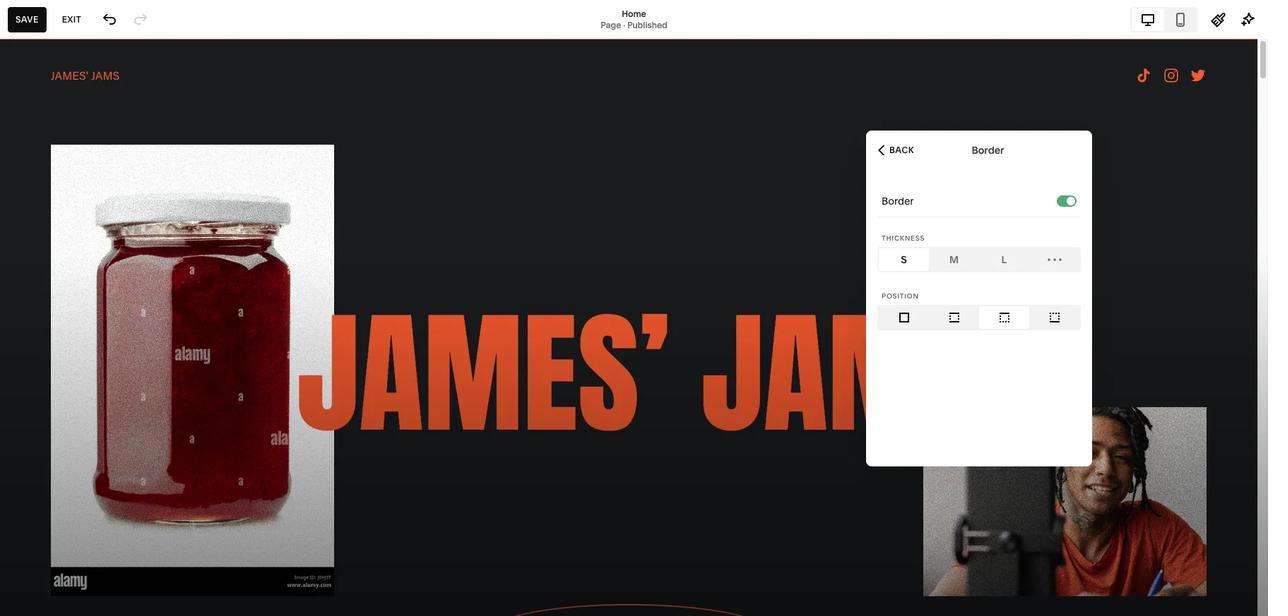 Task type: describe. For each thing, give the bounding box(es) containing it.
asset library link
[[23, 538, 157, 555]]

library
[[57, 539, 94, 553]]

marketing
[[23, 139, 78, 153]]

2 vertical spatial tab list
[[879, 307, 1080, 329]]

l button
[[979, 249, 1030, 271]]

back
[[890, 145, 914, 155]]

l
[[1002, 254, 1007, 266]]

settings link
[[23, 564, 157, 581]]

Border checkbox
[[1067, 197, 1076, 205]]

contacts link
[[23, 163, 157, 180]]

save
[[16, 14, 39, 24]]

asset
[[23, 539, 54, 553]]

home
[[622, 8, 646, 19]]

m
[[950, 254, 959, 266]]

analytics
[[23, 189, 73, 204]]

help link
[[23, 589, 49, 605]]

website
[[23, 88, 67, 102]]

back button
[[874, 135, 919, 166]]

contacts
[[23, 164, 72, 178]]

·
[[623, 19, 625, 30]]

published
[[627, 19, 668, 30]]

m button
[[929, 249, 979, 271]]

s button
[[879, 249, 929, 271]]

thickness
[[882, 235, 925, 242]]

home page · published
[[601, 8, 668, 30]]

marketing link
[[23, 138, 157, 155]]

help
[[23, 590, 49, 604]]

exit
[[62, 14, 81, 24]]

s
[[901, 254, 907, 266]]



Task type: vqa. For each thing, say whether or not it's contained in the screenshot.
Fonts button
no



Task type: locate. For each thing, give the bounding box(es) containing it.
0 horizontal spatial border
[[882, 195, 914, 208]]

1 icon image from the left
[[896, 310, 912, 326]]

border
[[972, 144, 1004, 157], [882, 195, 914, 208]]

page
[[601, 19, 621, 30]]

analytics link
[[23, 189, 157, 206]]

scheduling link
[[23, 214, 157, 231]]

4 icon image from the left
[[1047, 310, 1063, 326]]

1 horizontal spatial border
[[972, 144, 1004, 157]]

save button
[[8, 7, 46, 32]]

1 vertical spatial tab list
[[879, 249, 1080, 271]]

tab list containing s
[[879, 249, 1080, 271]]

2 icon image from the left
[[947, 310, 962, 326]]

3 icon image from the left
[[997, 310, 1012, 326]]

exit button
[[54, 7, 89, 32]]

scheduling
[[23, 215, 84, 229]]

0 vertical spatial tab list
[[1132, 8, 1197, 31]]

asset library
[[23, 539, 94, 553]]

position
[[882, 293, 919, 300]]

settings
[[23, 564, 68, 578]]

website link
[[23, 87, 157, 104]]

0 vertical spatial border
[[972, 144, 1004, 157]]

tab list
[[1132, 8, 1197, 31], [879, 249, 1080, 271], [879, 307, 1080, 329]]

icon image
[[896, 310, 912, 326], [947, 310, 962, 326], [997, 310, 1012, 326], [1047, 310, 1063, 326]]

1 vertical spatial border
[[882, 195, 914, 208]]



